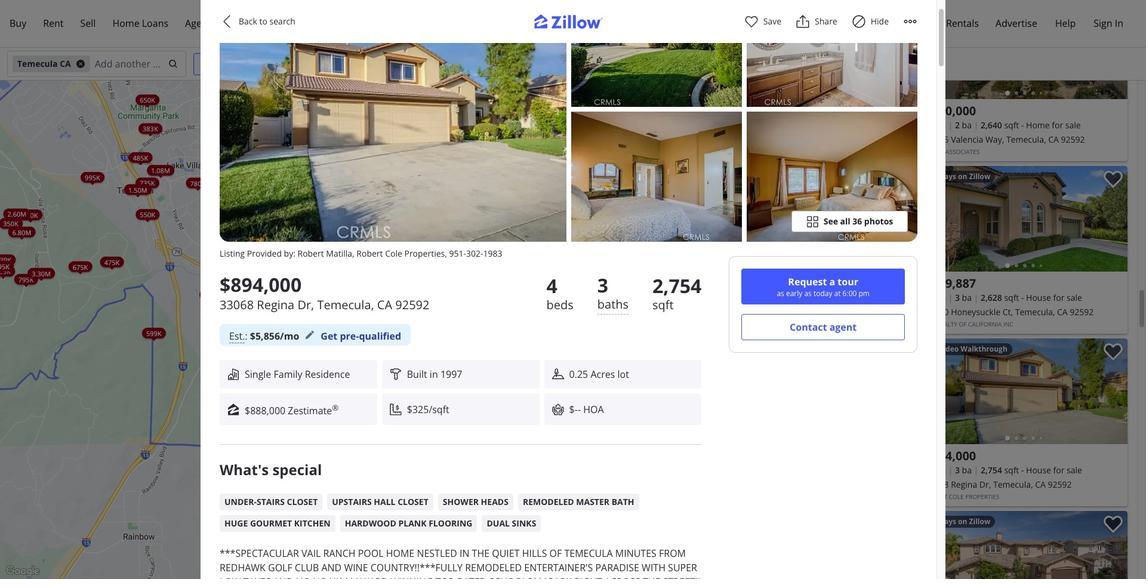 Task type: describe. For each thing, give the bounding box(es) containing it.
635k for 635k link to the left
[[259, 173, 274, 181]]

of for $899,887
[[959, 320, 967, 328]]

view larger view of the 5 photo of this home image
[[747, 111, 918, 242]]

rent link
[[35, 10, 72, 38]]

3 chevron down image from the left
[[520, 59, 530, 69]]

800k inside 3d tour 800k
[[354, 296, 369, 305]]

temecula, for $894,000
[[993, 479, 1033, 490]]

chevron right image for property images, use arrow keys to navigate, image 1 of 34 "group"
[[895, 39, 909, 53]]

see
[[824, 215, 838, 227]]

1 vertical spatial home
[[1026, 119, 1050, 131]]

report
[[646, 571, 663, 578]]

550k inside new 550k
[[308, 218, 323, 227]]

ct,
[[1003, 306, 1013, 318]]

769k link down 840k at top left
[[403, 259, 427, 269]]

view larger view of the 2 photo of this home image
[[571, 0, 742, 107]]

780k inside 3d tour 780k
[[274, 98, 290, 107]]

search
[[270, 16, 295, 27]]

regina inside 33068 regina dr, temecula, ca 92592 robert cole properties
[[951, 479, 977, 490]]

map
[[669, 571, 681, 578]]

33068 regina dr, temecula, ca 92592 robert cole properties
[[925, 479, 1072, 501]]

dual sinks list item
[[482, 515, 541, 532]]

units for 2 units
[[622, 417, 637, 426]]

- inside $979,900 5.12 acres lot - lot / land for sale
[[768, 119, 771, 131]]

property images, use arrow keys to navigate, image 1 of 34 group
[[708, 0, 915, 102]]

92592 inside 45895 corte carmello, temecula, ca 92592
[[269, 307, 293, 318]]

use
[[628, 571, 638, 578]]

california,
[[756, 320, 791, 328]]

889k link
[[423, 254, 446, 265]]

agent
[[830, 321, 857, 334]]

900k
[[262, 309, 277, 318]]

1.20m
[[359, 132, 378, 141]]

loans
[[142, 17, 168, 30]]

0 vertical spatial 1.50m link
[[124, 184, 151, 195]]

insights tags list
[[220, 489, 702, 532]]

1.08m
[[151, 166, 170, 175]]

3d for 800k
[[358, 291, 363, 297]]

639k link
[[277, 189, 301, 199]]

44822 corison st, temecula, ca 92592 image
[[920, 511, 1128, 579]]

3 ba for $894,000
[[955, 464, 972, 476]]

sale for $950,000
[[1065, 119, 1081, 131]]

zillow logo image
[[227, 403, 240, 416]]

under-stairs closet
[[224, 496, 318, 508]]

chevron left image for property images, use arrow keys to navigate, image 1 of 34 "group"
[[714, 39, 728, 53]]

sign in
[[1094, 17, 1123, 30]]

property images, use arrow keys to navigate, image 1 of 51 group
[[920, 0, 1128, 102]]

2 , from the left
[[445, 248, 447, 259]]

1 chevron down image from the left
[[239, 59, 249, 69]]

475k link
[[100, 256, 124, 267]]

sinks
[[512, 518, 536, 529]]

house for $899,887
[[1026, 292, 1051, 303]]

google image
[[3, 564, 42, 579]]

0 vertical spatial 3d tour
[[245, 81, 263, 87]]

76
[[930, 171, 938, 181]]

45890 corte carmello, temecula, ca 92592 image
[[708, 338, 915, 444]]

buy
[[10, 17, 26, 30]]

3 ba for $899,887
[[955, 292, 972, 303]]

$850,000
[[269, 262, 320, 278]]

1 vertical spatial lot
[[618, 368, 629, 381]]

view larger view of the 1 photo of this home image
[[220, 0, 566, 242]]

0.25 acres lot
[[569, 368, 629, 381]]

769k for the 769k link underneath 840k at top left
[[407, 260, 423, 269]]

keyboard shortcuts button
[[472, 571, 524, 579]]

request a tour as early as today at 6:00 pm
[[777, 275, 870, 298]]

re/max
[[713, 147, 735, 156]]

0 vertical spatial 790k link
[[335, 352, 359, 363]]

0 horizontal spatial 2,754 sqft
[[653, 273, 702, 313]]

chevron left image for property images, use arrow keys to navigate, image 1 of 69 'group'
[[714, 212, 728, 226]]

acres
[[591, 368, 615, 381]]

huge
[[224, 518, 248, 529]]

1 vertical spatial 790k link
[[324, 411, 348, 422]]

ca for 34135 amici st, temecula, ca 92592 exp realty of california, inc.
[[816, 306, 827, 318]]

temecula, inside 45895 corte carmello, temecula, ca 92592
[[358, 293, 398, 304]]

935k
[[426, 253, 441, 262]]

3.50m
[[497, 171, 516, 180]]

keyboard shortcuts
[[472, 571, 524, 578]]

contact agent button
[[742, 314, 905, 340]]

1 horizontal spatial 650k link
[[342, 215, 366, 226]]

chevron left image for property images, use arrow keys to navigate, image 1 of 20 group
[[270, 198, 285, 212]]

$935,000
[[713, 275, 764, 291]]

- for $894,000
[[1021, 464, 1024, 476]]

re-
[[642, 96, 655, 107]]

750k
[[23, 210, 38, 219]]

2 for 2 ba
[[955, 119, 960, 131]]

669k link
[[285, 318, 309, 329]]

lot image
[[551, 368, 564, 381]]

hide image
[[852, 14, 866, 29]]

3d for 1.07m
[[363, 166, 368, 171]]

on for 76
[[958, 171, 967, 181]]

temecula, for $950,000
[[1006, 134, 1046, 145]]

845k
[[299, 346, 314, 354]]

hardwood plank flooring list item
[[340, 515, 477, 532]]

help link
[[1047, 10, 1084, 38]]

935k link
[[422, 252, 445, 263]]

cole
[[385, 248, 402, 259]]

ca for 33068 regina dr, temecula, ca 92592 robert cole properties
[[1035, 479, 1046, 490]]

bds inside map region
[[276, 278, 290, 290]]

1 robert from the left
[[298, 248, 324, 259]]

ba for $899,887
[[962, 292, 972, 303]]

close image
[[612, 98, 620, 106]]

save this home image for 32 days on zillow
[[892, 343, 911, 361]]

45730
[[925, 306, 949, 318]]

33068 inside "$894,000 33068 regina dr, temecula, ca 92592"
[[220, 297, 254, 313]]

625k link
[[260, 190, 284, 201]]

1 vertical spatial 875k link
[[335, 313, 359, 323]]

on for 27
[[958, 516, 967, 527]]

800k up 6.80m 9.50m
[[296, 214, 312, 223]]

800k inside 799k 800k
[[321, 318, 337, 327]]

41665
[[925, 134, 949, 145]]

house for $935,000
[[814, 292, 839, 303]]

more image
[[903, 14, 918, 29]]

ca inside "$894,000 33068 regina dr, temecula, ca 92592"
[[377, 297, 392, 313]]

4 bds inside map region
[[269, 278, 290, 290]]

three dimensional image
[[274, 159, 281, 167]]

pm
[[859, 288, 870, 298]]

0 horizontal spatial save this home image
[[411, 157, 430, 175]]

485k
[[133, 153, 148, 162]]

2 chevron down image from the left
[[427, 59, 437, 69]]

realty for $935,000
[[725, 320, 745, 328]]

chevron right image for property images, use arrow keys to navigate, image 1 of 73 group
[[1107, 557, 1122, 571]]

3d for 850k
[[345, 320, 351, 325]]

1 vertical spatial 875k
[[339, 314, 354, 322]]

home inside home loans link
[[112, 17, 139, 30]]

$325/sqft
[[407, 403, 449, 416]]

sqft right baths
[[653, 297, 674, 313]]

chevron right image for property images, use arrow keys to navigate, image 1 of 51 group
[[1107, 39, 1122, 53]]

0 vertical spatial chevron down image
[[315, 59, 325, 69]]

remodeled
[[523, 496, 574, 508]]

1 45895 corte carmello, temecula, ca 92592 image from the left
[[264, 152, 435, 258]]

670k 675k
[[73, 255, 283, 271]]

699k link
[[324, 194, 347, 205]]

1 , from the left
[[352, 248, 354, 259]]

92592 for $899,887
[[1070, 306, 1094, 318]]

92592 for $935,000
[[829, 306, 853, 318]]

1.50m for 1.50m 1.50m
[[517, 223, 536, 232]]

0 horizontal spatial 795k
[[18, 275, 34, 283]]

92592 for $950,000
[[1061, 134, 1085, 145]]

798k link
[[332, 335, 356, 346]]

save this home button for $935,000
[[882, 166, 915, 199]]

share
[[815, 16, 837, 27]]

27 days on zillow
[[930, 516, 990, 527]]

850k
[[342, 325, 357, 334]]

save
[[763, 16, 781, 27]]

1 vertical spatial 2,754
[[981, 464, 1002, 476]]

house type image
[[227, 368, 240, 381]]

heads
[[481, 496, 509, 508]]

exp for $935,000
[[713, 320, 723, 328]]

34135 amici st, temecula, ca 92592 exp realty of california, inc.
[[713, 306, 853, 328]]

built
[[407, 368, 427, 381]]

3d for 724k
[[230, 288, 235, 294]]

1 horizontal spatial chevron down image
[[639, 554, 648, 562]]

1.07m inside 3d tour 1.07m
[[355, 171, 374, 180]]

41665 valencia way, temecula, ca 92592 image
[[920, 0, 1128, 99]]

sqft for $894,000
[[1004, 464, 1019, 476]]

property images, use arrow keys to navigate, image 1 of 26 group
[[708, 338, 915, 444]]

0 horizontal spatial 650k link
[[136, 94, 159, 105]]

google
[[577, 571, 596, 578]]

get pre-qualified
[[321, 330, 401, 343]]

view larger view of the 4 photo of this home image
[[571, 111, 742, 242]]

for inside $979,900 5.12 acres lot - lot / land for sale
[[814, 119, 825, 131]]

1 vertical spatial 790k
[[328, 412, 344, 421]]

669k
[[289, 319, 304, 328]]

tour for 780k
[[284, 93, 296, 98]]

$899,887
[[925, 275, 976, 291]]

zillow for 76 days on zillow
[[969, 171, 990, 181]]

to
[[259, 16, 267, 27]]

chevron right image for property images, use arrow keys to navigate, image 1 of 36 group
[[1107, 384, 1122, 398]]

zillow for 27 days on zillow
[[969, 516, 990, 527]]

sale inside $979,900 5.12 acres lot - lot / land for sale
[[828, 119, 843, 131]]

670k
[[268, 255, 283, 264]]

3.30m link
[[28, 268, 55, 278]]

756k link
[[217, 100, 240, 111]]

700k
[[312, 405, 327, 414]]

275k
[[410, 326, 425, 335]]

shower heads list item
[[438, 494, 513, 511]]

remove tag image
[[76, 59, 85, 69]]

chevron left image for 76 days on zillow
[[926, 212, 940, 226]]

of for $935,000
[[747, 320, 754, 328]]

property images, use arrow keys to navigate, image 1 of 20 group
[[94, 152, 606, 260]]

3 inside map region
[[299, 278, 304, 290]]

0 horizontal spatial 635k link
[[255, 172, 279, 182]]

ca inside filters element
[[60, 58, 71, 69]]

735k
[[140, 178, 155, 187]]

2 45895 corte carmello, temecula, ca 92592 image from the left
[[435, 152, 606, 258]]

sqft for $935,000
[[792, 292, 807, 303]]

on for 6
[[742, 171, 751, 181]]

regina inside "$894,000 33068 regina dr, temecula, ca 92592"
[[257, 297, 294, 313]]

769k for the 769k link below the properties
[[414, 261, 429, 269]]

1 winners cir, temecula, ca 92592 re/max one
[[713, 134, 848, 156]]

ca for 45895 corte carmello, temecula, ca 92592
[[400, 293, 411, 304]]

1 horizontal spatial 795k
[[310, 171, 325, 180]]

of
[[622, 571, 627, 578]]

est. : $5,856/mo
[[229, 330, 299, 343]]

sale for $899,887
[[1067, 292, 1082, 303]]

92592 inside "$894,000 33068 regina dr, temecula, ca 92592"
[[395, 297, 430, 313]]

3 inside 3 baths
[[597, 272, 608, 298]]

share image
[[796, 14, 810, 29]]

650k for the right '650k' link
[[346, 216, 361, 225]]

785k inside 785k 788k
[[312, 296, 327, 305]]

1 horizontal spatial 1.50m link
[[262, 235, 290, 246]]

chevron right image for property images, use arrow keys to navigate, image 1 of 20 group
[[415, 198, 429, 212]]

chevron left image for video walkthrough
[[926, 384, 940, 398]]

4 chevron down image from the left
[[592, 59, 602, 69]]

property images, use arrow keys to navigate, image 1 of 69 group
[[708, 166, 915, 275]]

1983
[[483, 248, 502, 259]]

600k
[[273, 187, 288, 196]]

625k
[[264, 191, 279, 200]]

- house for sale for $935,000
[[809, 292, 870, 303]]

what's
[[220, 460, 269, 480]]

3 baths
[[597, 272, 629, 312]]

clear field image
[[167, 59, 176, 69]]

a for request
[[829, 275, 835, 288]]

sale for $935,000
[[855, 292, 870, 303]]

chevron left image left the back
[[220, 14, 234, 29]]

3d tour 800k
[[354, 291, 376, 305]]

1 1.07m from the top
[[355, 125, 374, 134]]

34135 amici st, temecula, ca 92592 image
[[708, 166, 915, 272]]

835k link
[[216, 81, 240, 91]]

559k
[[390, 230, 406, 239]]

- home for sale
[[1021, 119, 1081, 131]]

2.20m
[[389, 157, 407, 166]]

9.50m
[[566, 234, 585, 243]]

in
[[1115, 17, 1123, 30]]

shower
[[443, 496, 479, 508]]

4.89m link
[[559, 129, 586, 139]]

688k link
[[219, 99, 243, 110]]

hall
[[374, 496, 395, 508]]

grid image
[[806, 215, 819, 228]]

search image
[[168, 59, 178, 69]]

32 days on zillow
[[718, 344, 778, 354]]

2 robert from the left
[[357, 248, 383, 259]]

550k 559k
[[302, 216, 406, 239]]

2 vertical spatial 1.50m
[[267, 236, 286, 245]]



Task type: locate. For each thing, give the bounding box(es) containing it.
590k
[[292, 187, 307, 196]]

hammer image
[[389, 368, 402, 381]]

1 horizontal spatial exp
[[925, 320, 935, 328]]

save this home image
[[892, 171, 911, 188], [1104, 171, 1123, 188], [1104, 343, 1123, 361]]

0 horizontal spatial 795k link
[[14, 274, 38, 284]]

1.50m link down 4.00m link on the top
[[513, 222, 540, 233]]

92592 for $979,900
[[824, 134, 848, 145]]

0 vertical spatial 795k
[[310, 171, 325, 180]]

1 vertical spatial new
[[320, 213, 330, 218]]

1 horizontal spatial save this home image
[[892, 343, 911, 361]]

for up 45730 honeysuckle ct, temecula, ca 92592 link
[[1053, 292, 1065, 303]]

new for 550k
[[320, 213, 330, 218]]

units for 4 units
[[241, 86, 256, 95]]

1 horizontal spatial 785k
[[336, 336, 351, 345]]

0 vertical spatial 790k
[[339, 353, 355, 362]]

sqft for $899,887
[[1004, 292, 1019, 303]]

house up 33068 regina dr, temecula, ca 92592 link at the right of the page
[[1026, 464, 1051, 476]]

0 horizontal spatial 875k link
[[335, 313, 359, 323]]

550k inside 550k 559k
[[302, 216, 317, 225]]

of inside 45730 honeysuckle ct, temecula, ca 92592 exp realty of california inc
[[959, 320, 967, 328]]

at
[[834, 288, 841, 298]]

0 horizontal spatial robert
[[298, 248, 324, 259]]

realty inside 45730 honeysuckle ct, temecula, ca 92592 exp realty of california inc
[[937, 320, 957, 328]]

data
[[545, 571, 556, 578]]

ba up amici
[[750, 292, 760, 303]]

550k
[[282, 144, 297, 153], [140, 210, 155, 219], [302, 216, 317, 225], [308, 218, 323, 227], [386, 232, 401, 241], [241, 287, 257, 296]]

550k link
[[278, 143, 302, 154], [136, 209, 159, 220], [297, 215, 321, 226], [382, 231, 406, 242], [237, 286, 261, 297]]

4 inside the 4 beds
[[547, 273, 557, 298]]

3d inside 3d tour 850k
[[345, 320, 351, 325]]

1 vertical spatial 785k
[[336, 336, 351, 345]]

realty for $899,887
[[937, 320, 957, 328]]

780k right the 735k link
[[190, 178, 205, 187]]

800k down the 1.07m link
[[358, 139, 373, 148]]

2 1.07m from the top
[[355, 171, 374, 180]]

early
[[786, 288, 802, 298]]

ca inside 41665 valencia way, temecula, ca 92592 lynch associates
[[1048, 134, 1059, 145]]

, down 550k 559k
[[352, 248, 354, 259]]

zillow logo image
[[525, 14, 621, 35]]

filters element
[[0, 48, 1146, 81]]

302-
[[466, 248, 483, 259]]

3 up cole
[[955, 464, 960, 476]]

chevron left image inside property images, use arrow keys to navigate, image 1 of 51 group
[[926, 39, 940, 53]]

1 vertical spatial 33068
[[925, 479, 949, 490]]

650k for the left '650k' link
[[140, 95, 155, 104]]

acres
[[732, 119, 753, 131]]

1 horizontal spatial 650k
[[346, 216, 361, 225]]

sale up 41665 valencia way, temecula, ca 92592 link
[[1065, 119, 1081, 131]]

1 horizontal spatial 4 bds
[[925, 119, 946, 131]]

realty down 45730 at the right bottom
[[937, 320, 957, 328]]

92592 inside 41665 valencia way, temecula, ca 92592 lynch associates
[[1061, 134, 1085, 145]]

save this home image
[[411, 157, 430, 175], [892, 343, 911, 361], [1104, 516, 1123, 533]]

769k link down the properties
[[410, 260, 433, 270]]

days for 6
[[723, 171, 740, 181]]

795k down 6.80m link on the left top of the page
[[18, 275, 34, 283]]

1 vertical spatial 795k
[[18, 275, 34, 283]]

27
[[930, 516, 938, 527]]

1 vertical spatial 650k link
[[342, 215, 366, 226]]

tour for 850k
[[352, 320, 364, 325]]

0 vertical spatial units
[[241, 86, 256, 95]]

795k link down tour
[[306, 171, 329, 181]]

temecula, for $979,900
[[769, 134, 809, 145]]

0 horizontal spatial 4 bds
[[269, 278, 290, 290]]

ca inside 45730 honeysuckle ct, temecula, ca 92592 exp realty of california inc
[[1057, 306, 1068, 318]]

1.50m down 4.00m link on the top
[[517, 223, 536, 232]]

2 horizontal spatial 1.50m link
[[513, 222, 540, 233]]

45730 honeysuckle ct, temecula, ca 92592 link
[[925, 305, 1123, 319]]

sale up 33068 regina dr, temecula, ca 92592 link at the right of the page
[[1067, 464, 1082, 476]]

6
[[718, 171, 722, 181]]

a left tour at right
[[829, 275, 835, 288]]

zillow down the properties
[[969, 516, 990, 527]]

1 horizontal spatial 1.50m
[[267, 236, 286, 245]]

1.80m link
[[265, 233, 292, 244]]

1 horizontal spatial of
[[959, 320, 967, 328]]

825k link
[[397, 234, 421, 245]]

robert left cole
[[357, 248, 383, 259]]

1 horizontal spatial realty
[[937, 320, 957, 328]]

0 horizontal spatial 3d tour
[[245, 81, 263, 87]]

chevron down image up '745k'
[[315, 59, 325, 69]]

3 ba up honeysuckle
[[955, 292, 972, 303]]

realty inside '34135 amici st, temecula, ca 92592 exp realty of california, inc.'
[[725, 320, 745, 328]]

4 ba
[[743, 292, 760, 303]]

chevron right image for property images, use arrow keys to navigate, image 1 of 69 'group'
[[895, 212, 909, 226]]

chevron left image for 27 days on zillow
[[926, 557, 940, 571]]

tour inside 3d tour 724k
[[237, 288, 248, 294]]

2 exp from the left
[[925, 320, 935, 328]]

temecula, inside "$894,000 33068 regina dr, temecula, ca 92592"
[[317, 297, 374, 313]]

0 horizontal spatial closet
[[287, 496, 318, 508]]

chevron left image for property images, use arrow keys to navigate, image 1 of 51 group
[[926, 39, 940, 53]]

days right 27
[[940, 516, 956, 527]]

for for $935,000
[[841, 292, 852, 303]]

1 3 ba from the top
[[955, 292, 972, 303]]

ba up honeysuckle
[[962, 292, 972, 303]]

3 down $899,887
[[955, 292, 960, 303]]

tour inside 3d tour 1.07m
[[369, 166, 381, 171]]

1 vertical spatial 650k
[[346, 216, 361, 225]]

under-
[[224, 496, 257, 508]]

1 exp from the left
[[713, 320, 723, 328]]

2 inside map region
[[617, 417, 620, 426]]

of down amici
[[747, 320, 754, 328]]

,
[[352, 248, 354, 259], [445, 248, 447, 259]]

0 horizontal spatial a
[[665, 571, 668, 578]]

closet inside list item
[[287, 496, 318, 508]]

zillow for 6 days on zillow
[[753, 171, 774, 181]]

800k up 595k
[[354, 296, 369, 305]]

days right 6
[[723, 171, 740, 181]]

remodeled master bath list item
[[518, 494, 639, 511]]

closet for upstairs hall closet
[[398, 496, 428, 508]]

on right 32
[[746, 344, 755, 354]]

sqft for $950,000
[[1004, 119, 1019, 131]]

2 for 2 units
[[617, 417, 620, 426]]

dr, up 669k
[[298, 297, 314, 313]]

master
[[576, 496, 610, 508]]

on
[[742, 171, 751, 181], [958, 171, 967, 181], [746, 344, 755, 354], [958, 516, 967, 527]]

92592 inside '34135 amici st, temecula, ca 92592 exp realty of california, inc.'
[[829, 306, 853, 318]]

1 of from the left
[[747, 320, 754, 328]]

sale down tour at right
[[855, 292, 870, 303]]

for up 1 winners cir, temecula, ca 92592 "link"
[[814, 119, 825, 131]]

1 horizontal spatial 2,754 sqft
[[981, 464, 1019, 476]]

bds for $899,887
[[932, 292, 946, 303]]

635k down three dimensional icon
[[259, 173, 274, 181]]

2.60m link
[[3, 208, 31, 219]]

3d tour down 550k 559k
[[346, 258, 364, 263]]

heart image
[[744, 14, 759, 29]]

635k up 799k link at the top left of page
[[296, 181, 311, 190]]

769k link
[[403, 259, 427, 269], [410, 260, 433, 270]]

ca inside 45895 corte carmello, temecula, ca 92592
[[400, 293, 411, 304]]

ca inside 33068 regina dr, temecula, ca 92592 robert cole properties
[[1035, 479, 1046, 490]]

2.58m
[[221, 224, 240, 233]]

of inside '34135 amici st, temecula, ca 92592 exp realty of california, inc.'
[[747, 320, 754, 328]]

dr, inside "$894,000 33068 regina dr, temecula, ca 92592"
[[298, 297, 314, 313]]

1 vertical spatial 2
[[617, 417, 620, 426]]

- up 45730 honeysuckle ct, temecula, ca 92592 link
[[1021, 292, 1024, 303]]

0 horizontal spatial 650k
[[140, 95, 155, 104]]

6.80m 9.50m
[[12, 227, 585, 243]]

home up 41665 valencia way, temecula, ca 92592 link
[[1026, 119, 1050, 131]]

chevron down image
[[239, 59, 249, 69], [427, 59, 437, 69], [520, 59, 530, 69], [592, 59, 602, 69]]

795k down tour
[[310, 171, 325, 180]]

for for $950,000
[[1052, 119, 1063, 131]]

tour inside 3d tour 780k
[[284, 93, 296, 98]]

chevron right image inside property images, use arrow keys to navigate, image 1 of 69 'group'
[[895, 212, 909, 226]]

785k inside 3d tour 785k
[[336, 336, 351, 345]]

$894,000 inside "$894,000 33068 regina dr, temecula, ca 92592"
[[220, 272, 302, 297]]

1 vertical spatial 1.50m
[[517, 223, 536, 232]]

contact agent
[[790, 321, 857, 334]]

for up 41665 valencia way, temecula, ca 92592 link
[[1052, 119, 1063, 131]]

lot inside $979,900 5.12 acres lot - lot / land for sale
[[755, 119, 766, 131]]

chevron right image inside property images, use arrow keys to navigate, image 1 of 61 group
[[1107, 212, 1122, 226]]

1 vertical spatial 3d tour
[[346, 258, 364, 263]]

0 vertical spatial 780k
[[274, 98, 290, 107]]

0 vertical spatial 2
[[955, 119, 960, 131]]

tour inside 3d tour 785k
[[346, 331, 358, 336]]

650k down "699k" link
[[346, 216, 361, 225]]

0 vertical spatial 795k link
[[306, 171, 329, 181]]

ca inside '34135 amici st, temecula, ca 92592 exp realty of california, inc.'
[[816, 306, 827, 318]]

0 vertical spatial regina
[[257, 297, 294, 313]]

0 vertical spatial 3 ba
[[955, 292, 972, 303]]

4.00m link
[[501, 189, 529, 200]]

photos
[[864, 215, 893, 227]]

ba for $894,000
[[962, 464, 972, 476]]

1 horizontal spatial 795k link
[[306, 171, 329, 181]]

chevron right image inside property images, use arrow keys to navigate, image 1 of 51 group
[[1107, 39, 1122, 53]]

980k
[[584, 168, 599, 177]]

- for $899,887
[[1021, 292, 1024, 303]]

1 horizontal spatial units
[[622, 417, 637, 426]]

bds for $894,000
[[932, 464, 946, 476]]

bath
[[612, 496, 634, 508]]

under-stairs closet list item
[[220, 494, 323, 511]]

ca for 1 winners cir, temecula, ca 92592 re/max one
[[811, 134, 822, 145]]

bds up 45730 at the right bottom
[[932, 292, 946, 303]]

chevron right image inside property images, use arrow keys to navigate, image 1 of 36 group
[[1107, 384, 1122, 398]]

robert right by:
[[298, 248, 324, 259]]

785k 788k
[[312, 97, 339, 305]]

1.50m up 565k link
[[267, 236, 286, 245]]

650k link down "699k" link
[[342, 215, 366, 226]]

1 as from the left
[[777, 288, 784, 298]]

92592 inside 45730 honeysuckle ct, temecula, ca 92592 exp realty of california inc
[[1070, 306, 1094, 318]]

1 winners cir, temecula, ca 92592 image
[[708, 0, 915, 99]]

provided
[[247, 248, 282, 259]]

0 horizontal spatial exp
[[713, 320, 723, 328]]

0 vertical spatial 875k
[[405, 237, 421, 246]]

agent
[[185, 17, 211, 30]]

795k link down 6.80m link on the left top of the page
[[14, 274, 38, 284]]

bds up the robert
[[932, 464, 946, 476]]

0 vertical spatial 2,754
[[653, 273, 702, 298]]

1 horizontal spatial 635k link
[[292, 180, 315, 191]]

1.25m link
[[450, 84, 477, 95]]

save this home button inside map region
[[402, 152, 435, 186]]

565k link
[[272, 246, 296, 257]]

$894,000 for $894,000
[[925, 448, 976, 464]]

sell
[[80, 17, 96, 30]]

lot up cir,
[[755, 119, 766, 131]]

sell link
[[72, 10, 104, 38]]

1 horizontal spatial 780k
[[274, 98, 290, 107]]

house for $894,000
[[1026, 464, 1051, 476]]

minus image
[[669, 550, 682, 563]]

33068 regina dr, temecula, ca 92592 image
[[920, 338, 1128, 444]]

by:
[[284, 248, 295, 259]]

property images, use arrow keys to navigate, image 1 of 73 group
[[920, 511, 1128, 579]]

1 horizontal spatial regina
[[951, 479, 977, 490]]

33068 inside 33068 regina dr, temecula, ca 92592 robert cole properties
[[925, 479, 949, 490]]

closet up plank
[[398, 496, 428, 508]]

3d for 540k
[[238, 274, 244, 280]]

chevron right image
[[895, 39, 909, 53], [1107, 39, 1122, 53], [415, 198, 429, 212], [895, 212, 909, 226], [1107, 212, 1122, 226], [1107, 384, 1122, 398], [1107, 557, 1122, 571]]

45895 corte carmello, temecula, ca 92592 image
[[264, 152, 435, 258], [435, 152, 606, 258]]

buy link
[[1, 10, 35, 38]]

save this home button for $894,000
[[1094, 338, 1128, 372]]

785k down 850k
[[336, 336, 351, 345]]

tour for 785k
[[346, 331, 358, 336]]

, left 951-
[[445, 248, 447, 259]]

lot
[[755, 119, 766, 131], [618, 368, 629, 381]]

0 horizontal spatial 875k
[[339, 314, 354, 322]]

1.50m 1.50m
[[267, 223, 536, 245]]

property images, use arrow keys to navigate, image 1 of 36 group
[[920, 338, 1128, 447]]

4 units
[[236, 86, 256, 95]]

new inside new 615k
[[277, 171, 287, 176]]

1 vertical spatial a
[[665, 571, 668, 578]]

1 horizontal spatial 635k
[[296, 181, 311, 190]]

3d inside 3d tour 1.07m
[[363, 166, 368, 171]]

back to search
[[239, 16, 295, 27]]

for for $899,887
[[1053, 292, 1065, 303]]

ba for $950,000
[[962, 119, 972, 131]]

temecula, inside '34135 amici st, temecula, ca 92592 exp realty of california, inc.'
[[774, 306, 814, 318]]

2 realty from the left
[[937, 320, 957, 328]]

walkthrough
[[961, 344, 1008, 354]]

robert
[[298, 248, 324, 259], [357, 248, 383, 259]]

485k link
[[129, 152, 152, 163]]

beds
[[547, 297, 574, 313]]

sqft up ct,
[[1004, 292, 1019, 303]]

days for 32
[[728, 344, 744, 354]]

days for 27
[[940, 516, 956, 527]]

closet up the kitchen
[[287, 496, 318, 508]]

1 horizontal spatial closet
[[398, 496, 428, 508]]

on down associates
[[958, 171, 967, 181]]

exp for $899,887
[[925, 320, 935, 328]]

33068 up the robert
[[925, 479, 949, 490]]

- for $950,000
[[1021, 119, 1024, 131]]

- left hoa
[[578, 403, 581, 416]]

bds for $935,000
[[720, 292, 734, 303]]

as right early
[[804, 288, 812, 298]]

sale up 1 winners cir, temecula, ca 92592 "link"
[[828, 119, 843, 131]]

180k
[[228, 86, 243, 95]]

tour for 724k
[[237, 288, 248, 294]]

sign
[[1094, 17, 1112, 30]]

34135
[[713, 306, 737, 318]]

gourmet
[[250, 518, 292, 529]]

on down cole
[[958, 516, 967, 527]]

0 vertical spatial 1.07m
[[355, 125, 374, 134]]

tour inside 3d tour 850k
[[352, 320, 364, 325]]

1 vertical spatial 4 bds
[[269, 278, 290, 290]]

save this home button
[[402, 152, 435, 186], [882, 166, 915, 199], [1094, 166, 1128, 199], [882, 338, 915, 372], [1094, 338, 1128, 372], [1094, 511, 1128, 544]]

re-center button
[[636, 90, 689, 114]]

baths
[[597, 296, 629, 312]]

540k
[[235, 280, 250, 288]]

45730 honeysuckle ct, temecula, ca 92592 image
[[920, 166, 1128, 272]]

temecula, for $899,887
[[1015, 306, 1055, 318]]

790k right 700k
[[328, 412, 344, 421]]

sqft up 33068 regina dr, temecula, ca 92592 link at the right of the page
[[1004, 464, 1019, 476]]

0 horizontal spatial dr,
[[298, 297, 314, 313]]

3d for 780k
[[278, 93, 283, 98]]

0 vertical spatial $894,000
[[220, 272, 302, 297]]

3d inside 3d tour 724k
[[230, 288, 235, 294]]

1.50m for 1.50m
[[128, 185, 147, 194]]

780k inside 780k link
[[190, 178, 205, 187]]

0 horizontal spatial 635k
[[259, 173, 274, 181]]

34135 amici st, temecula, ca 92592 link
[[713, 305, 911, 319]]

closet for under-stairs closet
[[287, 496, 318, 508]]

chevron left image down 76
[[926, 212, 940, 226]]

630k link
[[205, 253, 229, 264]]

exp
[[713, 320, 723, 328], [925, 320, 935, 328]]

275k link
[[406, 325, 429, 336]]

1.20m link
[[354, 131, 382, 142]]

2 closet from the left
[[398, 496, 428, 508]]

zillow for 32 days on zillow
[[757, 344, 778, 354]]

dr,
[[298, 297, 314, 313], [979, 479, 991, 490]]

map region
[[0, 0, 714, 579]]

3 right the 4 beds
[[597, 272, 608, 298]]

chevron right image inside property images, use arrow keys to navigate, image 1 of 73 group
[[1107, 557, 1122, 571]]

92592 inside the 1 winners cir, temecula, ca 92592 re/max one
[[824, 134, 848, 145]]

ba for $935,000
[[750, 292, 760, 303]]

tour for 540k
[[245, 274, 256, 280]]

0 vertical spatial 785k
[[312, 296, 327, 305]]

2,754 sqft left 34135
[[653, 273, 702, 313]]

700k link
[[308, 404, 332, 414]]

3d inside 3d tour 785k
[[339, 331, 345, 336]]

bds up 41665
[[932, 119, 946, 131]]

1 vertical spatial 3 ba
[[955, 464, 972, 476]]

tour inside 3d tour 800k
[[364, 291, 376, 297]]

lot
[[773, 119, 785, 131]]

- left lot
[[768, 119, 771, 131]]

exp inside '34135 amici st, temecula, ca 92592 exp realty of california, inc.'
[[713, 320, 723, 328]]

save this home button for $899,887
[[1094, 166, 1128, 199]]

0 horizontal spatial $894,000
[[220, 272, 302, 297]]

950k
[[536, 95, 551, 104]]

- up 33068 regina dr, temecula, ca 92592 link at the right of the page
[[1021, 464, 1024, 476]]

- house for sale for $894,000
[[1021, 464, 1082, 476]]

3d tour right 180k
[[245, 81, 263, 87]]

635k for rightmost 635k link
[[296, 181, 311, 190]]

tour
[[294, 158, 311, 168]]

1 horizontal spatial as
[[804, 288, 812, 298]]

875k link
[[401, 236, 425, 247], [335, 313, 359, 323]]

tour inside 3d tour link
[[353, 258, 364, 263]]

days right 32
[[728, 344, 744, 354]]

1 horizontal spatial robert
[[357, 248, 383, 259]]

0 vertical spatial 1.50m
[[128, 185, 147, 194]]

3d inside 3d tour 769k
[[356, 169, 361, 175]]

property images, use arrow keys to navigate, image 1 of 61 group
[[920, 166, 1128, 275]]

585k
[[248, 314, 264, 323]]

tour inside 3d tour 540k
[[245, 274, 256, 280]]

1 winners cir, temecula, ca 92592 link
[[713, 133, 911, 147]]

chevron left image
[[714, 39, 728, 53], [926, 39, 940, 53], [270, 198, 285, 212], [714, 212, 728, 226]]

sale up 45730 honeysuckle ct, temecula, ca 92592 link
[[1067, 292, 1082, 303]]

main navigation
[[0, 0, 1146, 48]]

569k
[[246, 276, 261, 285]]

1.50m
[[128, 185, 147, 194], [517, 223, 536, 232], [267, 236, 286, 245]]

1.07m down 2.25m
[[355, 125, 374, 134]]

days for 76
[[940, 171, 956, 181]]

new down 699k
[[320, 213, 330, 218]]

0 vertical spatial 650k link
[[136, 94, 159, 105]]

0 horizontal spatial realty
[[725, 320, 745, 328]]

sqft up 41665 valencia way, temecula, ca 92592 link
[[1004, 119, 1019, 131]]

2 3 ba from the top
[[955, 464, 972, 476]]

745k link
[[302, 75, 326, 86]]

cir,
[[754, 134, 767, 145]]

2,628 sqft
[[981, 292, 1019, 303]]

ba up cole
[[962, 464, 972, 476]]

$894,000 for $894,000 33068 regina dr, temecula, ca 92592
[[220, 272, 302, 297]]

3d inside 3d tour 540k
[[238, 274, 244, 280]]

chevron right image inside property images, use arrow keys to navigate, image 1 of 34 "group"
[[895, 39, 909, 53]]

0 vertical spatial save this home image
[[411, 157, 430, 175]]

chevron left image inside property images, use arrow keys to navigate, image 1 of 34 "group"
[[714, 39, 728, 53]]

2 as from the left
[[804, 288, 812, 298]]

769k inside 3d tour 769k
[[352, 174, 367, 183]]

92592 for $894,000
[[1048, 479, 1072, 490]]

3.50m link
[[493, 170, 520, 181]]

save this home button for $850,000
[[402, 152, 435, 186]]

2 units link
[[603, 416, 642, 426]]

upstairs hall closet list item
[[327, 494, 433, 511]]

- house for sale up 45730 honeysuckle ct, temecula, ca 92592 link
[[1021, 292, 1082, 303]]

36
[[853, 215, 862, 227]]

3d for 785k
[[339, 331, 345, 336]]

exp down 45730 at the right bottom
[[925, 320, 935, 328]]

0 horizontal spatial 780k
[[190, 178, 205, 187]]

635k link up 799k
[[292, 180, 315, 191]]

as left early
[[777, 288, 784, 298]]

2 of from the left
[[959, 320, 967, 328]]

chevron down image
[[315, 59, 325, 69], [639, 554, 648, 562]]

2.60m
[[7, 209, 26, 218]]

tour for 769k
[[362, 169, 374, 175]]

chevron left image down 27
[[926, 557, 940, 571]]

exp inside 45730 honeysuckle ct, temecula, ca 92592 exp realty of california inc
[[925, 320, 935, 328]]

780k up 1.90m link
[[274, 98, 290, 107]]

45730 honeysuckle ct, temecula, ca 92592 exp realty of california inc
[[925, 306, 1094, 328]]

new down three dimensional icon
[[277, 171, 287, 176]]

temecula, inside 33068 regina dr, temecula, ca 92592 robert cole properties
[[993, 479, 1033, 490]]

0 horizontal spatial 1.50m link
[[124, 184, 151, 195]]

0 vertical spatial 650k
[[140, 95, 155, 104]]

save this home image for $899,887
[[1104, 171, 1123, 188]]

800k left 724k
[[210, 295, 225, 304]]

sale
[[828, 119, 843, 131], [1065, 119, 1081, 131], [855, 292, 870, 303], [1067, 292, 1082, 303], [1067, 464, 1082, 476]]

3 ba up cole
[[955, 464, 972, 476]]

0 horizontal spatial ,
[[352, 248, 354, 259]]

a for report
[[665, 571, 668, 578]]

- left today
[[809, 292, 812, 303]]

1 vertical spatial save this home image
[[892, 343, 911, 361]]

92592 inside 33068 regina dr, temecula, ca 92592 robert cole properties
[[1048, 479, 1072, 490]]

5.12
[[713, 119, 729, 131]]

a left the map
[[665, 571, 668, 578]]

- house for sale up 33068 regina dr, temecula, ca 92592 link at the right of the page
[[1021, 464, 1082, 476]]

chevron left image
[[220, 14, 234, 29], [926, 212, 940, 226], [926, 384, 940, 398], [926, 557, 940, 571]]

a inside request a tour as early as today at 6:00 pm
[[829, 275, 835, 288]]

0 vertical spatial a
[[829, 275, 835, 288]]

edit image
[[305, 330, 315, 340]]

1 horizontal spatial lot
[[755, 119, 766, 131]]

chevron left image inside property images, use arrow keys to navigate, image 1 of 20 group
[[270, 198, 285, 212]]

view larger view of the 3 photo of this home image
[[747, 0, 918, 107]]

hoa image
[[551, 403, 564, 416]]

bds up 45895
[[276, 278, 290, 290]]

on for 32
[[746, 344, 755, 354]]

3d for 769k
[[356, 169, 361, 175]]

3d inside 3d tour 800k
[[358, 291, 363, 297]]

0 horizontal spatial 1.50m
[[128, 185, 147, 194]]

tour inside 3d tour 769k
[[362, 169, 374, 175]]

realty down 34135
[[725, 320, 745, 328]]

0 vertical spatial 2,754 sqft
[[653, 273, 702, 313]]

chevron left image inside property images, use arrow keys to navigate, image 1 of 69 'group'
[[714, 212, 728, 226]]

4 bds up 41665
[[925, 119, 946, 131]]

ca for 45730 honeysuckle ct, temecula, ca 92592 exp realty of california inc
[[1057, 306, 1068, 318]]

4 bds up 45895
[[269, 278, 290, 290]]

dr, inside 33068 regina dr, temecula, ca 92592 robert cole properties
[[979, 479, 991, 490]]

temecula, inside the 1 winners cir, temecula, ca 92592 re/max one
[[769, 134, 809, 145]]

0 vertical spatial home
[[112, 17, 139, 30]]

chevron down image up report
[[639, 554, 648, 562]]

3d tour link
[[338, 257, 367, 273]]

0 horizontal spatial chevron down image
[[315, 59, 325, 69]]

save this home image for $894,000
[[1104, 343, 1123, 361]]

new for 615k
[[277, 171, 287, 176]]

0 vertical spatial 875k link
[[401, 236, 425, 247]]

temecula, inside 45730 honeysuckle ct, temecula, ca 92592 exp realty of california inc
[[1015, 306, 1055, 318]]

- up 41665 valencia way, temecula, ca 92592 link
[[1021, 119, 1024, 131]]

price square feet image
[[389, 403, 402, 416]]

manage
[[908, 17, 944, 30]]

save this home image for $935,000
[[892, 171, 911, 188]]

800k up get
[[321, 318, 337, 327]]

for for $894,000
[[1053, 464, 1065, 476]]

0 vertical spatial 4 bds
[[925, 119, 946, 131]]

tour for 1.07m
[[369, 166, 381, 171]]

1 vertical spatial $894,000
[[925, 448, 976, 464]]

$888,000
[[245, 404, 285, 417]]

associates
[[946, 147, 980, 156]]

- house for sale down tour at right
[[809, 292, 870, 303]]

ca inside the 1 winners cir, temecula, ca 92592 re/max one
[[811, 134, 822, 145]]

house up 45730 honeysuckle ct, temecula, ca 92592 link
[[1026, 292, 1051, 303]]

1 vertical spatial 1.07m
[[355, 171, 374, 180]]

bds up 34135
[[720, 292, 734, 303]]

new inside new 550k
[[320, 213, 330, 218]]

1 realty from the left
[[725, 320, 745, 328]]

1.50m link up 565k link
[[262, 235, 290, 246]]

lot right acres
[[618, 368, 629, 381]]

1 vertical spatial 1.50m link
[[513, 222, 540, 233]]

1 closet from the left
[[287, 496, 318, 508]]

1 horizontal spatial 875k
[[405, 237, 421, 246]]

0 vertical spatial new
[[277, 171, 287, 176]]

plank
[[398, 518, 427, 529]]

zillow down the 1 winners cir, temecula, ca 92592 re/max one
[[753, 171, 774, 181]]

- for $935,000
[[809, 292, 812, 303]]

dual sinks
[[487, 518, 536, 529]]

798k
[[336, 336, 352, 345]]

closet inside list item
[[398, 496, 428, 508]]

1 vertical spatial 2,754 sqft
[[981, 464, 1019, 476]]

huge gourmet kitchen list item
[[220, 515, 335, 532]]

0 horizontal spatial regina
[[257, 297, 294, 313]]

615k
[[265, 176, 280, 185]]

2 horizontal spatial save this home image
[[1104, 516, 1123, 533]]

temecula, inside 41665 valencia way, temecula, ca 92592 lynch associates
[[1006, 134, 1046, 145]]

1 horizontal spatial 2,754
[[981, 464, 1002, 476]]

1.50m link down 1.08m link
[[124, 184, 151, 195]]

3d inside 3d tour 780k
[[278, 93, 283, 98]]

california
[[968, 320, 1002, 328]]

0 horizontal spatial 2,754
[[653, 273, 702, 298]]

save this home image for 27 days on zillow
[[1104, 516, 1123, 533]]

724k
[[226, 293, 242, 302]]

temecula,
[[769, 134, 809, 145], [1006, 134, 1046, 145], [358, 293, 398, 304], [317, 297, 374, 313], [774, 306, 814, 318], [1015, 306, 1055, 318], [993, 479, 1033, 490]]

2 ba
[[955, 119, 972, 131]]

stairs
[[257, 496, 285, 508]]



Task type: vqa. For each thing, say whether or not it's contained in the screenshot.
Find to the top
no



